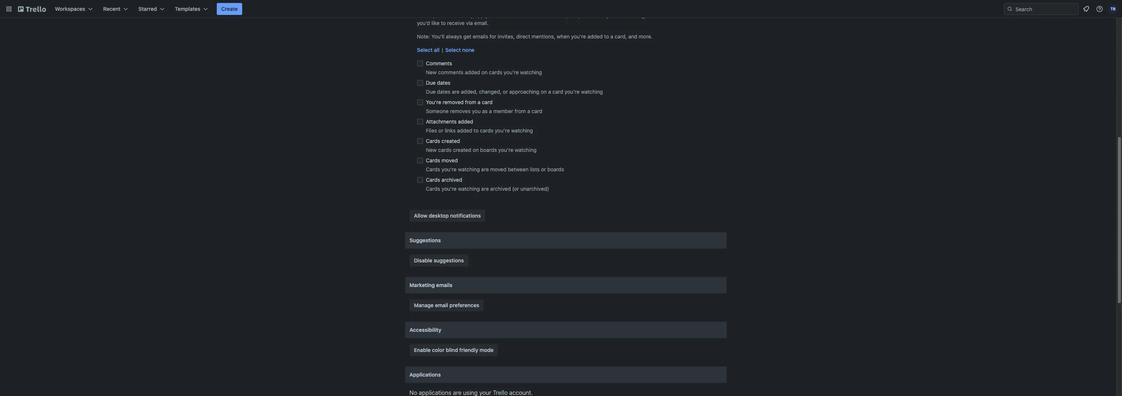Task type: locate. For each thing, give the bounding box(es) containing it.
which
[[665, 12, 679, 19]]

1 vertical spatial from
[[515, 108, 526, 114]]

2 vertical spatial on
[[473, 147, 479, 153]]

card right approaching on the left top
[[553, 89, 563, 95]]

select right the .
[[648, 12, 663, 19]]

lists
[[530, 166, 540, 173]]

notifications
[[510, 12, 540, 19], [680, 12, 710, 19], [450, 213, 481, 219]]

4 cards from the top
[[426, 177, 440, 183]]

0 horizontal spatial and
[[582, 12, 591, 19]]

for left boards,
[[541, 12, 548, 19]]

marketing emails
[[410, 282, 453, 289]]

card up as at the left top of page
[[482, 99, 493, 105]]

comments
[[426, 60, 452, 67]]

2 vertical spatial are
[[481, 186, 489, 192]]

3 cards from the top
[[426, 166, 440, 173]]

more.
[[639, 33, 653, 40]]

created down 'cards created'
[[453, 147, 472, 153]]

. select which notifications you'd like to receive via email.
[[417, 12, 710, 26]]

create button
[[217, 3, 242, 15]]

on down files or links added to cards you're watching
[[473, 147, 479, 153]]

email right manage on the left of the page
[[435, 303, 448, 309]]

to
[[490, 12, 495, 19], [441, 20, 446, 26], [604, 33, 609, 40], [474, 128, 479, 134]]

2 cards from the top
[[426, 157, 440, 164]]

archived down cards moved
[[442, 177, 462, 183]]

1 new from the top
[[426, 69, 437, 76]]

enable color blind friendly mode link
[[410, 345, 498, 357]]

emails
[[473, 33, 488, 40], [436, 282, 453, 289]]

select left all
[[417, 47, 433, 53]]

2 new from the top
[[426, 147, 437, 153]]

5 cards from the top
[[426, 186, 440, 192]]

cards up changed,
[[489, 69, 503, 76]]

1 horizontal spatial card
[[532, 108, 542, 114]]

1 dates from the top
[[437, 80, 451, 86]]

0 vertical spatial or
[[503, 89, 508, 95]]

card down approaching on the left top
[[532, 108, 542, 114]]

email right apply
[[496, 12, 509, 19]]

1 vertical spatial moved
[[490, 166, 507, 173]]

1 horizontal spatial archived
[[490, 186, 511, 192]]

disable suggestions
[[414, 258, 464, 264]]

invites,
[[498, 33, 515, 40]]

create
[[221, 6, 238, 12]]

are
[[452, 89, 460, 95], [481, 166, 489, 173], [481, 186, 489, 192]]

select right |
[[445, 47, 461, 53]]

on
[[482, 69, 488, 76], [541, 89, 547, 95], [473, 147, 479, 153]]

you're removed from a card
[[426, 99, 493, 105]]

attachments
[[426, 119, 457, 125]]

added down removes
[[458, 119, 473, 125]]

2 dates from the top
[[437, 89, 451, 95]]

boards up cards you're watching are moved between lists or boards
[[480, 147, 497, 153]]

new down comments at the left top of page
[[426, 69, 437, 76]]

0 vertical spatial dates
[[437, 80, 451, 86]]

due dates are added, changed, or approaching on a card you're watching
[[426, 89, 603, 95]]

cards
[[426, 138, 440, 144], [426, 157, 440, 164], [426, 166, 440, 173], [426, 177, 440, 183], [426, 186, 440, 192]]

2 horizontal spatial or
[[541, 166, 546, 173]]

1 vertical spatial due
[[426, 89, 436, 95]]

0 horizontal spatial select
[[417, 47, 433, 53]]

0 horizontal spatial moved
[[442, 157, 458, 164]]

0 vertical spatial new
[[426, 69, 437, 76]]

0 horizontal spatial email
[[435, 303, 448, 309]]

someone removes you as a member from a card
[[426, 108, 542, 114]]

archived left (or
[[490, 186, 511, 192]]

0 vertical spatial boards
[[480, 147, 497, 153]]

1 horizontal spatial for
[[541, 12, 548, 19]]

a right approaching on the left top
[[548, 89, 551, 95]]

between
[[508, 166, 529, 173]]

are down cards you're watching are moved between lists or boards
[[481, 186, 489, 192]]

search image
[[1007, 6, 1013, 12]]

unarchived)
[[521, 186, 549, 192]]

a
[[611, 33, 614, 40], [548, 89, 551, 95], [478, 99, 481, 105], [489, 108, 492, 114], [528, 108, 530, 114]]

1 vertical spatial or
[[439, 128, 444, 134]]

emails up manage email preferences
[[436, 282, 453, 289]]

moved left between on the left top of the page
[[490, 166, 507, 173]]

0 vertical spatial email
[[496, 12, 509, 19]]

mode
[[480, 347, 494, 354]]

watching
[[623, 12, 645, 19], [520, 69, 542, 76], [581, 89, 603, 95], [511, 128, 533, 134], [515, 147, 537, 153], [458, 166, 480, 173], [458, 186, 480, 192]]

new for new comments added on cards you're watching
[[426, 69, 437, 76]]

created down links
[[442, 138, 460, 144]]

notifications right which
[[680, 12, 710, 19]]

back to home image
[[18, 3, 46, 15]]

0 horizontal spatial emails
[[436, 282, 453, 289]]

archived
[[442, 177, 462, 183], [490, 186, 511, 192]]

are up cards you're watching are archived (or unarchived)
[[481, 166, 489, 173]]

0 vertical spatial moved
[[442, 157, 458, 164]]

0 horizontal spatial boards
[[480, 147, 497, 153]]

select
[[648, 12, 663, 19], [417, 47, 433, 53], [445, 47, 461, 53]]

|
[[442, 47, 443, 53]]

1 vertical spatial new
[[426, 147, 437, 153]]

notifications up direct
[[510, 12, 540, 19]]

for
[[541, 12, 548, 19], [490, 33, 497, 40]]

1 vertical spatial on
[[541, 89, 547, 95]]

and right "card,"
[[629, 33, 638, 40]]

on right approaching on the left top
[[541, 89, 547, 95]]

to left "card,"
[[604, 33, 609, 40]]

1 horizontal spatial or
[[503, 89, 508, 95]]

1 horizontal spatial on
[[482, 69, 488, 76]]

emails right "get"
[[473, 33, 488, 40]]

cards
[[592, 12, 605, 19], [489, 69, 503, 76], [480, 128, 494, 134], [438, 147, 452, 153]]

or right changed,
[[503, 89, 508, 95]]

2 due from the top
[[426, 89, 436, 95]]

1 vertical spatial created
[[453, 147, 472, 153]]

2 horizontal spatial notifications
[[680, 12, 710, 19]]

select all button
[[417, 46, 440, 54]]

1 horizontal spatial and
[[629, 33, 638, 40]]

starred
[[138, 6, 157, 12]]

cards you're watching are moved between lists or boards
[[426, 166, 564, 173]]

1 vertical spatial emails
[[436, 282, 453, 289]]

0 notifications image
[[1082, 4, 1091, 13]]

via
[[466, 20, 473, 26]]

new down 'cards created'
[[426, 147, 437, 153]]

desktop
[[429, 213, 449, 219]]

0 horizontal spatial archived
[[442, 177, 462, 183]]

are up removed
[[452, 89, 460, 95]]

files
[[426, 128, 437, 134]]

and right lists,
[[582, 12, 591, 19]]

0 vertical spatial due
[[426, 80, 436, 86]]

cards for cards moved
[[426, 157, 440, 164]]

0 vertical spatial are
[[452, 89, 460, 95]]

dates down due dates
[[437, 89, 451, 95]]

2 horizontal spatial card
[[553, 89, 563, 95]]

moved up cards archived
[[442, 157, 458, 164]]

created
[[442, 138, 460, 144], [453, 147, 472, 153]]

0 horizontal spatial on
[[473, 147, 479, 153]]

email
[[496, 12, 509, 19], [435, 303, 448, 309]]

notifications right desktop
[[450, 213, 481, 219]]

watching link
[[623, 12, 645, 19]]

1 due from the top
[[426, 80, 436, 86]]

or down attachments
[[439, 128, 444, 134]]

marketing
[[410, 282, 435, 289]]

1 vertical spatial are
[[481, 166, 489, 173]]

notifications inside . select which notifications you'd like to receive via email.
[[680, 12, 710, 19]]

note:
[[417, 33, 430, 40]]

2 horizontal spatial on
[[541, 89, 547, 95]]

from down added,
[[465, 99, 476, 105]]

for left invites,
[[490, 33, 497, 40]]

dates down comments
[[437, 80, 451, 86]]

dates for due dates are added, changed, or approaching on a card you're watching
[[437, 89, 451, 95]]

added
[[588, 33, 603, 40], [465, 69, 480, 76], [458, 119, 473, 125], [457, 128, 473, 134]]

card
[[553, 89, 563, 95], [482, 99, 493, 105], [532, 108, 542, 114]]

1 cards from the top
[[426, 138, 440, 144]]

1 vertical spatial dates
[[437, 89, 451, 95]]

suggestions
[[410, 237, 441, 244]]

boards
[[480, 147, 497, 153], [548, 166, 564, 173]]

notifications inside allow desktop notifications link
[[450, 213, 481, 219]]

1 horizontal spatial select
[[445, 47, 461, 53]]

1 vertical spatial email
[[435, 303, 448, 309]]

new
[[426, 69, 437, 76], [426, 147, 437, 153]]

1 vertical spatial for
[[490, 33, 497, 40]]

to inside . select which notifications you'd like to receive via email.
[[441, 20, 446, 26]]

boards right lists
[[548, 166, 564, 173]]

1 vertical spatial preferences
[[450, 303, 479, 309]]

1 horizontal spatial emails
[[473, 33, 488, 40]]

0 horizontal spatial card
[[482, 99, 493, 105]]

member
[[493, 108, 513, 114]]

files or links added to cards you're watching
[[426, 128, 533, 134]]

0 vertical spatial preferences
[[433, 12, 462, 19]]

a up you
[[478, 99, 481, 105]]

2 horizontal spatial select
[[648, 12, 663, 19]]

a right as at the left top of page
[[489, 108, 492, 114]]

when
[[557, 33, 570, 40]]

cards moved
[[426, 157, 458, 164]]

are for cards moved
[[481, 166, 489, 173]]

0 horizontal spatial from
[[465, 99, 476, 105]]

you'd
[[417, 20, 430, 26]]

card,
[[615, 33, 627, 40]]

on up changed,
[[482, 69, 488, 76]]

1 horizontal spatial from
[[515, 108, 526, 114]]

from right member
[[515, 108, 526, 114]]

or
[[503, 89, 508, 95], [439, 128, 444, 134], [541, 166, 546, 173]]

preferences
[[433, 12, 462, 19], [450, 303, 479, 309]]

cards for cards you're watching are moved between lists or boards
[[426, 166, 440, 173]]

Search field
[[1013, 3, 1079, 15]]

cards down 'cards created'
[[438, 147, 452, 153]]

apply
[[475, 12, 488, 19]]

due
[[426, 80, 436, 86], [426, 89, 436, 95]]

0 horizontal spatial notifications
[[450, 213, 481, 219]]

1 horizontal spatial boards
[[548, 166, 564, 173]]

to down you
[[474, 128, 479, 134]]

to right "like"
[[441, 20, 446, 26]]

or right lists
[[541, 166, 546, 173]]

recent button
[[99, 3, 132, 15]]

0 vertical spatial on
[[482, 69, 488, 76]]

you're
[[607, 12, 622, 19], [571, 33, 586, 40], [504, 69, 519, 76], [565, 89, 580, 95], [495, 128, 510, 134], [499, 147, 514, 153], [442, 166, 457, 173], [442, 186, 457, 192]]



Task type: describe. For each thing, give the bounding box(es) containing it.
0 horizontal spatial or
[[439, 128, 444, 134]]

workspaces button
[[50, 3, 97, 15]]

1 vertical spatial boards
[[548, 166, 564, 173]]

changed,
[[479, 89, 502, 95]]

links
[[445, 128, 456, 134]]

receive
[[447, 20, 465, 26]]

boards,
[[549, 12, 568, 19]]

none
[[462, 47, 475, 53]]

1 vertical spatial and
[[629, 33, 638, 40]]

select all | select none
[[417, 47, 475, 53]]

added right links
[[457, 128, 473, 134]]

manage
[[414, 303, 434, 309]]

primary element
[[0, 0, 1123, 18]]

note: you'll always get emails for invites, direct mentions, when you're added to a card, and more.
[[417, 33, 653, 40]]

cards created
[[426, 138, 460, 144]]

workspaces
[[55, 6, 85, 12]]

0 vertical spatial created
[[442, 138, 460, 144]]

attachments added
[[426, 119, 473, 125]]

suggestions
[[434, 258, 464, 264]]

mentions,
[[532, 33, 556, 40]]

0 vertical spatial archived
[[442, 177, 462, 183]]

disable suggestions link
[[410, 255, 469, 267]]

these
[[417, 12, 432, 19]]

templates
[[175, 6, 200, 12]]

1 horizontal spatial email
[[496, 12, 509, 19]]

you're
[[426, 99, 441, 105]]

cards down as at the left top of page
[[480, 128, 494, 134]]

enable color blind friendly mode
[[414, 347, 494, 354]]

added left "card,"
[[588, 33, 603, 40]]

comments
[[438, 69, 464, 76]]

due for due dates are added, changed, or approaching on a card you're watching
[[426, 89, 436, 95]]

manage email preferences link
[[410, 300, 484, 312]]

allow
[[414, 213, 428, 219]]

select inside . select which notifications you'd like to receive via email.
[[648, 12, 663, 19]]

disable
[[414, 258, 432, 264]]

on for cards
[[482, 69, 488, 76]]

dates for due dates
[[437, 80, 451, 86]]

as
[[482, 108, 488, 114]]

recent
[[103, 6, 121, 12]]

1 horizontal spatial moved
[[490, 166, 507, 173]]

a left "card,"
[[611, 33, 614, 40]]

all
[[434, 47, 440, 53]]

.
[[645, 12, 647, 19]]

cards for cards archived
[[426, 177, 440, 183]]

2 vertical spatial or
[[541, 166, 546, 173]]

1 horizontal spatial notifications
[[510, 12, 540, 19]]

always
[[446, 33, 462, 40]]

color
[[432, 347, 445, 354]]

0 vertical spatial from
[[465, 99, 476, 105]]

blind
[[446, 347, 458, 354]]

due dates
[[426, 80, 451, 86]]

cards right lists,
[[592, 12, 605, 19]]

1 vertical spatial card
[[482, 99, 493, 105]]

get
[[464, 33, 472, 40]]

templates button
[[170, 3, 212, 15]]

tyler black (tylerblack440) image
[[1109, 4, 1118, 13]]

starred button
[[134, 3, 169, 15]]

0 horizontal spatial for
[[490, 33, 497, 40]]

you'll
[[432, 33, 445, 40]]

friendly
[[460, 347, 478, 354]]

email.
[[474, 20, 489, 26]]

accessibility
[[410, 327, 442, 334]]

new comments added on cards you're watching
[[426, 69, 542, 76]]

to right apply
[[490, 12, 495, 19]]

0 vertical spatial emails
[[473, 33, 488, 40]]

lists,
[[569, 12, 580, 19]]

enable
[[414, 347, 431, 354]]

on for boards
[[473, 147, 479, 153]]

0 vertical spatial for
[[541, 12, 548, 19]]

only
[[464, 12, 474, 19]]

cards for cards you're watching are archived (or unarchived)
[[426, 186, 440, 192]]

approaching
[[509, 89, 540, 95]]

allow desktop notifications link
[[410, 210, 486, 222]]

cards for cards created
[[426, 138, 440, 144]]

applications
[[410, 372, 441, 378]]

open information menu image
[[1096, 5, 1104, 13]]

removes
[[450, 108, 471, 114]]

added up added,
[[465, 69, 480, 76]]

0 vertical spatial card
[[553, 89, 563, 95]]

email inside manage email preferences link
[[435, 303, 448, 309]]

these preferences only apply to email notifications for boards, lists, and cards you're watching
[[417, 12, 645, 19]]

someone
[[426, 108, 449, 114]]

(or
[[512, 186, 519, 192]]

like
[[432, 20, 440, 26]]

removed
[[443, 99, 464, 105]]

cards archived
[[426, 177, 462, 183]]

added,
[[461, 89, 478, 95]]

you
[[472, 108, 481, 114]]

2 vertical spatial card
[[532, 108, 542, 114]]

new cards created on boards you're watching
[[426, 147, 537, 153]]

direct
[[516, 33, 530, 40]]

select none button
[[445, 46, 475, 54]]

allow desktop notifications
[[414, 213, 481, 219]]

cards you're watching are archived (or unarchived)
[[426, 186, 549, 192]]

manage email preferences
[[414, 303, 479, 309]]

a down approaching on the left top
[[528, 108, 530, 114]]

new for new cards created on boards you're watching
[[426, 147, 437, 153]]

1 vertical spatial archived
[[490, 186, 511, 192]]

are for cards archived
[[481, 186, 489, 192]]

0 vertical spatial and
[[582, 12, 591, 19]]

due for due dates
[[426, 80, 436, 86]]



Task type: vqa. For each thing, say whether or not it's contained in the screenshot.


